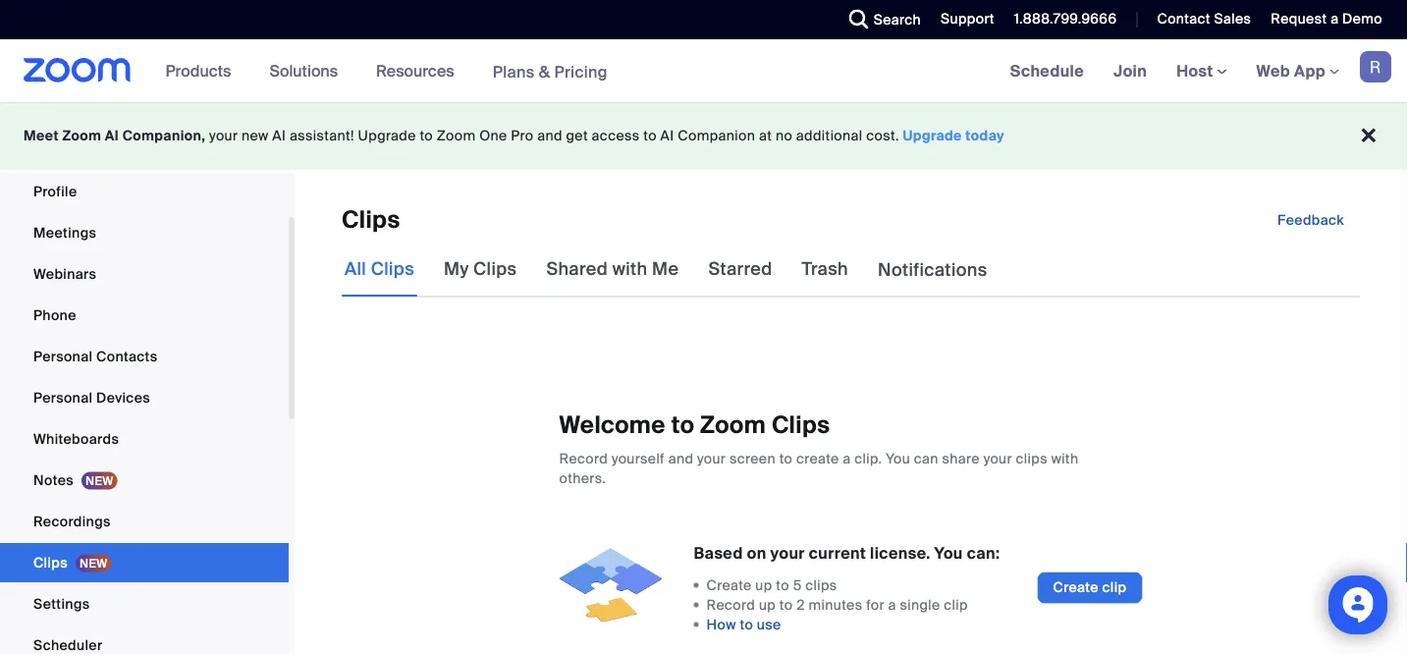 Task type: describe. For each thing, give the bounding box(es) containing it.
webinars
[[33, 265, 96, 283]]

create for create up to 5 clips
[[707, 576, 752, 594]]

clips inside all clips tab
[[371, 258, 415, 280]]

clip.
[[855, 450, 883, 468]]

solutions
[[270, 60, 338, 81]]

at
[[759, 127, 772, 145]]

share
[[943, 450, 980, 468]]

5
[[793, 576, 802, 594]]

and inside the welcome to zoom clips record yourself and your screen to create a clip. you can share your clips with others.
[[669, 450, 694, 468]]

product information navigation
[[151, 39, 623, 104]]

use
[[757, 616, 782, 634]]

profile
[[33, 182, 77, 200]]

on
[[747, 543, 767, 564]]

starred tab
[[706, 242, 776, 297]]

with inside tab
[[613, 258, 648, 280]]

welcome to zoom clips record yourself and your screen to create a clip. you can share your clips with others.
[[560, 410, 1079, 487]]

webinars link
[[0, 254, 289, 294]]

personal contacts
[[33, 347, 158, 365]]

my clips
[[444, 258, 517, 280]]

my clips tab
[[441, 242, 520, 297]]

pricing
[[555, 61, 608, 82]]

record inside the welcome to zoom clips record yourself and your screen to create a clip. you can share your clips with others.
[[560, 450, 608, 468]]

how to use
[[707, 616, 782, 634]]

1 horizontal spatial you
[[935, 543, 963, 564]]

all clips tab
[[342, 242, 418, 297]]

companion,
[[122, 127, 206, 145]]

no
[[776, 127, 793, 145]]

feedback button
[[1262, 204, 1361, 236]]

shared with me
[[547, 258, 679, 280]]

upgrade today link
[[903, 127, 1005, 145]]

1 ai from the left
[[105, 127, 119, 145]]

host button
[[1177, 60, 1227, 81]]

assistant!
[[290, 127, 354, 145]]

contacts
[[96, 347, 158, 365]]

1 horizontal spatial a
[[889, 596, 897, 614]]

demo
[[1343, 10, 1383, 28]]

based on your current license. you can:
[[694, 543, 1000, 564]]

meet
[[24, 127, 59, 145]]

and inside meet zoom ai companion, footer
[[538, 127, 563, 145]]

feedback
[[1278, 211, 1345, 229]]

create clip button
[[1038, 572, 1143, 604]]

web app
[[1257, 60, 1326, 81]]

to down resources dropdown button
[[420, 127, 433, 145]]

tabs of clips tab list
[[342, 242, 991, 298]]

how
[[707, 616, 737, 634]]

up for create
[[756, 576, 773, 594]]

can:
[[967, 543, 1000, 564]]

yourself
[[612, 450, 665, 468]]

join link
[[1099, 39, 1162, 102]]

products button
[[166, 39, 240, 102]]

whiteboards
[[33, 430, 119, 448]]

create clip
[[1054, 579, 1127, 597]]

phone
[[33, 306, 76, 324]]

schedule link
[[996, 39, 1099, 102]]

your right share
[[984, 450, 1013, 468]]

shared with me tab
[[544, 242, 682, 297]]

screen
[[730, 450, 776, 468]]

support
[[941, 10, 995, 28]]

sales
[[1215, 10, 1252, 28]]

current
[[809, 543, 867, 564]]

profile link
[[0, 172, 289, 211]]

meetings link
[[0, 213, 289, 252]]

my
[[444, 258, 469, 280]]

me
[[652, 258, 679, 280]]

join
[[1114, 60, 1148, 81]]

search
[[874, 10, 921, 28]]

one
[[480, 127, 507, 145]]

additional
[[797, 127, 863, 145]]

notifications
[[878, 259, 988, 282]]

banner containing products
[[0, 39, 1408, 104]]

cost.
[[867, 127, 900, 145]]

0 horizontal spatial clip
[[944, 596, 968, 614]]

single
[[900, 596, 941, 614]]

request a demo
[[1271, 10, 1383, 28]]

recordings link
[[0, 502, 289, 541]]

whiteboards link
[[0, 419, 289, 459]]

products
[[166, 60, 231, 81]]

personal devices link
[[0, 378, 289, 417]]

clips up the all clips
[[342, 205, 400, 235]]

your inside meet zoom ai companion, footer
[[209, 127, 238, 145]]

your left 'screen'
[[697, 450, 726, 468]]

to right access
[[644, 127, 657, 145]]

0 vertical spatial a
[[1331, 10, 1339, 28]]

3 ai from the left
[[661, 127, 674, 145]]

phone link
[[0, 296, 289, 335]]

all
[[345, 258, 366, 280]]



Task type: locate. For each thing, give the bounding box(es) containing it.
notes link
[[0, 461, 289, 500]]

1.888.799.9666 button
[[1000, 0, 1122, 39], [1015, 10, 1117, 28]]

personal up the whiteboards
[[33, 389, 93, 407]]

0 vertical spatial you
[[886, 450, 911, 468]]

clips right my
[[474, 258, 517, 280]]

1.888.799.9666 button up schedule link
[[1015, 10, 1117, 28]]

ai left companion
[[661, 127, 674, 145]]

for
[[867, 596, 885, 614]]

zoom left one
[[437, 127, 476, 145]]

zoom
[[62, 127, 101, 145], [437, 127, 476, 145], [701, 410, 766, 441]]

based
[[694, 543, 743, 564]]

access
[[592, 127, 640, 145]]

with
[[613, 258, 648, 280], [1052, 450, 1079, 468]]

clips up settings
[[33, 554, 68, 572]]

2 ai from the left
[[272, 127, 286, 145]]

starred
[[709, 258, 773, 280]]

0 horizontal spatial create
[[707, 576, 752, 594]]

upgrade down product information navigation
[[358, 127, 416, 145]]

1 vertical spatial a
[[843, 450, 851, 468]]

personal
[[33, 347, 93, 365], [33, 389, 93, 407]]

create up to 5 clips
[[707, 576, 838, 594]]

minutes
[[809, 596, 863, 614]]

web
[[1257, 60, 1291, 81]]

contact sales
[[1158, 10, 1252, 28]]

1 vertical spatial with
[[1052, 450, 1079, 468]]

personal down phone at the left of page
[[33, 347, 93, 365]]

0 vertical spatial record
[[560, 450, 608, 468]]

1 horizontal spatial record
[[707, 596, 756, 614]]

ai right new
[[272, 127, 286, 145]]

clips inside my clips tab
[[474, 258, 517, 280]]

2
[[797, 596, 805, 614]]

devices
[[96, 389, 150, 407]]

plans
[[493, 61, 535, 82]]

clips right 5
[[806, 576, 838, 594]]

clip inside button
[[1103, 579, 1127, 597]]

clips
[[1016, 450, 1048, 468], [806, 576, 838, 594]]

clips right all
[[371, 258, 415, 280]]

you left can
[[886, 450, 911, 468]]

to left 5
[[776, 576, 790, 594]]

resources
[[376, 60, 454, 81]]

personal menu menu
[[0, 131, 289, 654]]

&
[[539, 61, 550, 82]]

clips inside the welcome to zoom clips record yourself and your screen to create a clip. you can share your clips with others.
[[1016, 450, 1048, 468]]

record up how at the bottom right of the page
[[707, 596, 756, 614]]

1 vertical spatial record
[[707, 596, 756, 614]]

meet zoom ai companion, your new ai assistant! upgrade to zoom one pro and get access to ai companion at no additional cost. upgrade today
[[24, 127, 1005, 145]]

recordings
[[33, 512, 111, 530]]

1 vertical spatial you
[[935, 543, 963, 564]]

1 vertical spatial up
[[759, 596, 776, 614]]

settings
[[33, 595, 90, 613]]

0 vertical spatial and
[[538, 127, 563, 145]]

others.
[[560, 469, 606, 487]]

2 horizontal spatial zoom
[[701, 410, 766, 441]]

schedule
[[1011, 60, 1085, 81]]

0 horizontal spatial and
[[538, 127, 563, 145]]

meetings navigation
[[996, 39, 1408, 104]]

shared
[[547, 258, 608, 280]]

trash tab
[[799, 242, 852, 297]]

upgrade right 'cost.'
[[903, 127, 962, 145]]

create inside button
[[1054, 579, 1099, 597]]

trash
[[802, 258, 849, 280]]

meet zoom ai companion, footer
[[0, 102, 1408, 170]]

zoom right meet at the left top of page
[[62, 127, 101, 145]]

1 personal from the top
[[33, 347, 93, 365]]

plans & pricing
[[493, 61, 608, 82]]

clips up the "create"
[[772, 410, 830, 441]]

pro
[[511, 127, 534, 145]]

to right "welcome"
[[672, 410, 695, 441]]

2 horizontal spatial ai
[[661, 127, 674, 145]]

personal for personal contacts
[[33, 347, 93, 365]]

2 horizontal spatial a
[[1331, 10, 1339, 28]]

clips right share
[[1016, 450, 1048, 468]]

to left use
[[740, 616, 754, 634]]

1 horizontal spatial upgrade
[[903, 127, 962, 145]]

to inside "button"
[[740, 616, 754, 634]]

app
[[1295, 60, 1326, 81]]

1 vertical spatial clips
[[806, 576, 838, 594]]

up for record
[[759, 596, 776, 614]]

banner
[[0, 39, 1408, 104]]

personal devices
[[33, 389, 150, 407]]

to left 2
[[780, 596, 793, 614]]

1 vertical spatial personal
[[33, 389, 93, 407]]

your left new
[[209, 127, 238, 145]]

clips link
[[0, 543, 289, 583]]

web app button
[[1257, 60, 1340, 81]]

solutions button
[[270, 39, 347, 102]]

contact
[[1158, 10, 1211, 28]]

create for create clip
[[1054, 579, 1099, 597]]

search button
[[835, 0, 926, 39]]

clips inside the welcome to zoom clips record yourself and your screen to create a clip. you can share your clips with others.
[[772, 410, 830, 441]]

contact sales link
[[1143, 0, 1257, 39], [1158, 10, 1252, 28]]

1 horizontal spatial with
[[1052, 450, 1079, 468]]

ai left companion,
[[105, 127, 119, 145]]

all clips
[[345, 258, 415, 280]]

ai
[[105, 127, 119, 145], [272, 127, 286, 145], [661, 127, 674, 145]]

meetings
[[33, 223, 97, 242]]

settings link
[[0, 584, 289, 624]]

welcome
[[560, 410, 666, 441]]

with inside the welcome to zoom clips record yourself and your screen to create a clip. you can share your clips with others.
[[1052, 450, 1079, 468]]

1 vertical spatial and
[[669, 450, 694, 468]]

personal for personal devices
[[33, 389, 93, 407]]

can
[[914, 450, 939, 468]]

today
[[966, 127, 1005, 145]]

1 upgrade from the left
[[358, 127, 416, 145]]

0 horizontal spatial upgrade
[[358, 127, 416, 145]]

record up to 2 minutes for a single clip
[[707, 596, 968, 614]]

zoom logo image
[[24, 58, 131, 83]]

0 horizontal spatial with
[[613, 258, 648, 280]]

notes
[[33, 471, 74, 489]]

2 vertical spatial a
[[889, 596, 897, 614]]

1.888.799.9666
[[1015, 10, 1117, 28]]

0 vertical spatial personal
[[33, 347, 93, 365]]

2 personal from the top
[[33, 389, 93, 407]]

new
[[242, 127, 269, 145]]

to left the "create"
[[780, 450, 793, 468]]

a inside the welcome to zoom clips record yourself and your screen to create a clip. you can share your clips with others.
[[843, 450, 851, 468]]

0 vertical spatial with
[[613, 258, 648, 280]]

0 horizontal spatial ai
[[105, 127, 119, 145]]

clip
[[1103, 579, 1127, 597], [944, 596, 968, 614]]

personal contacts link
[[0, 337, 289, 376]]

clips inside clips link
[[33, 554, 68, 572]]

2 upgrade from the left
[[903, 127, 962, 145]]

0 vertical spatial up
[[756, 576, 773, 594]]

and
[[538, 127, 563, 145], [669, 450, 694, 468]]

0 horizontal spatial clips
[[806, 576, 838, 594]]

how to use button
[[707, 615, 782, 635]]

create
[[707, 576, 752, 594], [1054, 579, 1099, 597]]

1.888.799.9666 button up schedule
[[1000, 0, 1122, 39]]

your right on
[[771, 543, 805, 564]]

0 vertical spatial clips
[[1016, 450, 1048, 468]]

0 horizontal spatial record
[[560, 450, 608, 468]]

host
[[1177, 60, 1218, 81]]

1 horizontal spatial clip
[[1103, 579, 1127, 597]]

1 horizontal spatial zoom
[[437, 127, 476, 145]]

profile picture image
[[1361, 51, 1392, 83]]

to
[[420, 127, 433, 145], [644, 127, 657, 145], [672, 410, 695, 441], [780, 450, 793, 468], [776, 576, 790, 594], [780, 596, 793, 614], [740, 616, 754, 634]]

up up use
[[759, 596, 776, 614]]

0 horizontal spatial zoom
[[62, 127, 101, 145]]

a
[[1331, 10, 1339, 28], [843, 450, 851, 468], [889, 596, 897, 614]]

a left demo
[[1331, 10, 1339, 28]]

1 horizontal spatial and
[[669, 450, 694, 468]]

1 horizontal spatial create
[[1054, 579, 1099, 597]]

and right yourself
[[669, 450, 694, 468]]

0 horizontal spatial you
[[886, 450, 911, 468]]

0 horizontal spatial a
[[843, 450, 851, 468]]

companion
[[678, 127, 756, 145]]

you inside the welcome to zoom clips record yourself and your screen to create a clip. you can share your clips with others.
[[886, 450, 911, 468]]

resources button
[[376, 39, 463, 102]]

record up others.
[[560, 450, 608, 468]]

up down on
[[756, 576, 773, 594]]

a right for
[[889, 596, 897, 614]]

license.
[[870, 543, 931, 564]]

1 horizontal spatial ai
[[272, 127, 286, 145]]

record
[[560, 450, 608, 468], [707, 596, 756, 614]]

up
[[756, 576, 773, 594], [759, 596, 776, 614]]

get
[[566, 127, 588, 145]]

zoom up 'screen'
[[701, 410, 766, 441]]

you left can:
[[935, 543, 963, 564]]

a left the clip.
[[843, 450, 851, 468]]

you
[[886, 450, 911, 468], [935, 543, 963, 564]]

and left get
[[538, 127, 563, 145]]

zoom inside the welcome to zoom clips record yourself and your screen to create a clip. you can share your clips with others.
[[701, 410, 766, 441]]

1 horizontal spatial clips
[[1016, 450, 1048, 468]]



Task type: vqa. For each thing, say whether or not it's contained in the screenshot.
"create"
yes



